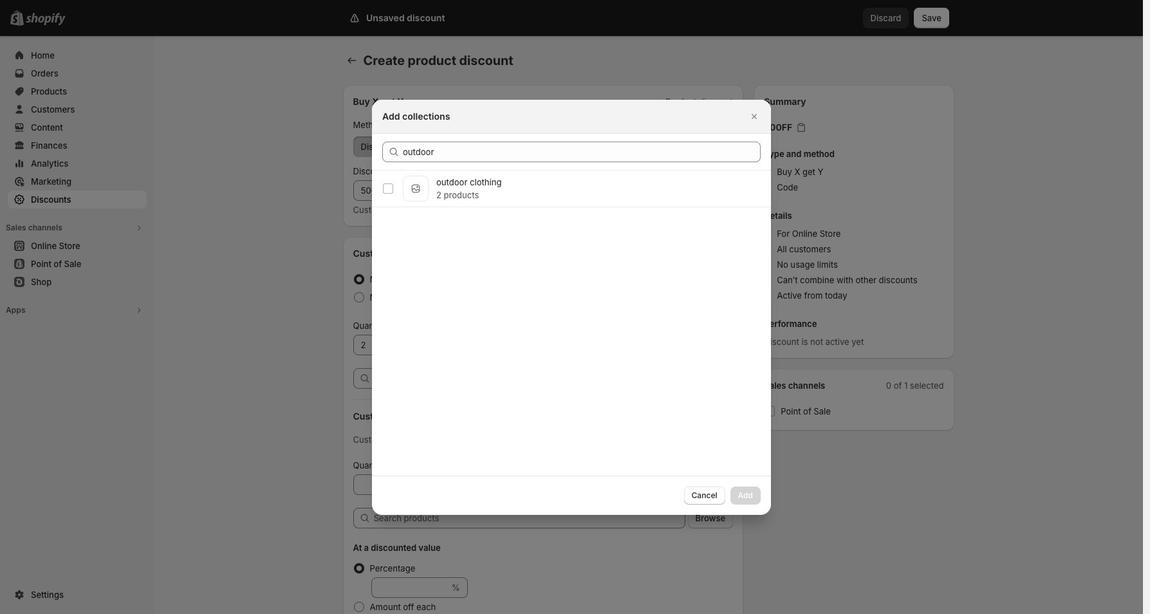 Task type: vqa. For each thing, say whether or not it's contained in the screenshot.
the Shopify image at left
yes



Task type: locate. For each thing, give the bounding box(es) containing it.
dialog
[[0, 100, 1144, 515]]

Search collections text field
[[403, 141, 761, 162]]



Task type: describe. For each thing, give the bounding box(es) containing it.
shopify image
[[26, 13, 66, 26]]



